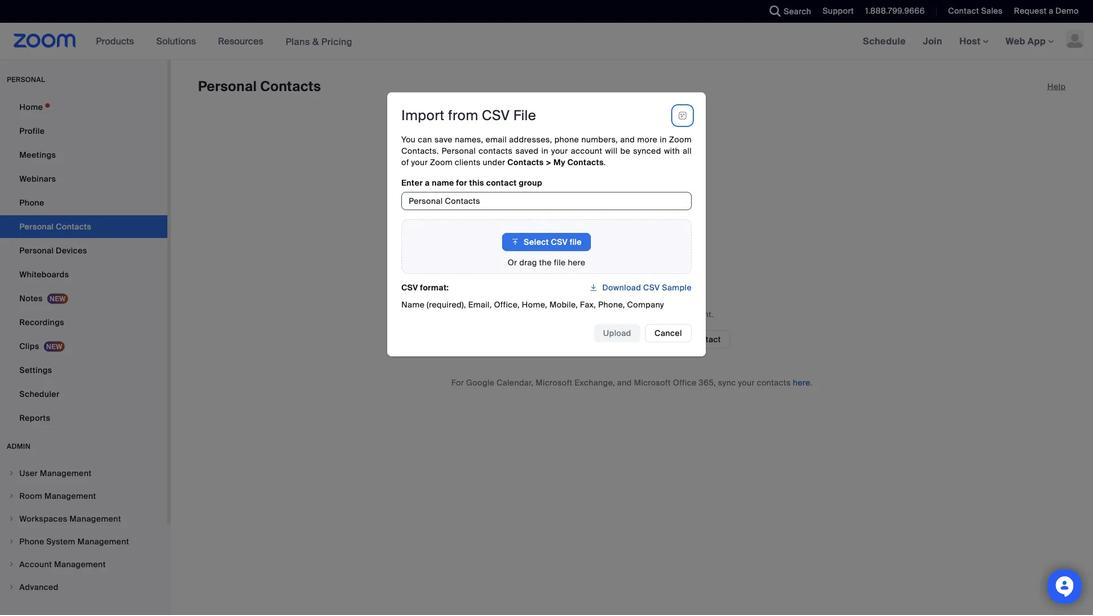 Task type: describe. For each thing, give the bounding box(es) containing it.
names,
[[455, 134, 484, 145]]

import for the import from csv file application
[[402, 107, 445, 124]]

be
[[621, 146, 631, 156]]

settings
[[19, 365, 52, 375]]

enter
[[402, 177, 423, 188]]

you can save names, email addresses, phone numbers, and more in zoom contacts. personal contacts saved in your account will be synced with all of your zoom clients under
[[402, 134, 692, 167]]

sales
[[982, 6, 1003, 16]]

numbers,
[[582, 134, 618, 145]]

import from csv file for import from csv file button
[[555, 334, 636, 345]]

here inside 'import from csv file' dialog
[[568, 257, 586, 268]]

personal devices link
[[0, 239, 167, 262]]

phone link
[[0, 191, 167, 214]]

csv up name at the left of page
[[402, 282, 418, 293]]

1 vertical spatial zoom
[[430, 157, 453, 167]]

meetings
[[19, 150, 56, 160]]

schedule
[[863, 35, 906, 47]]

support
[[823, 6, 854, 16]]

to
[[627, 309, 635, 320]]

notes
[[19, 293, 43, 304]]

settings link
[[0, 359, 167, 382]]

admin menu menu
[[0, 463, 167, 599]]

can
[[418, 134, 432, 145]]

your right sync
[[739, 377, 755, 388]]

profile
[[19, 126, 45, 136]]

home,
[[522, 299, 548, 310]]

upload alt thin image
[[512, 236, 520, 248]]

sample
[[662, 282, 692, 293]]

join
[[923, 35, 943, 47]]

2 vertical spatial zoom
[[656, 309, 678, 320]]

plans
[[286, 35, 310, 47]]

for google calendar, microsoft exchange, and microsoft office 365, sync your contacts here .
[[452, 377, 813, 388]]

plans & pricing
[[286, 35, 353, 47]]

zoom logo image
[[14, 34, 76, 48]]

google
[[466, 377, 495, 388]]

>
[[546, 157, 552, 167]]

csv right select
[[551, 237, 568, 247]]

0 vertical spatial zoom
[[670, 134, 692, 145]]

no contacts added to your zoom account.
[[551, 309, 714, 320]]

join link
[[915, 23, 951, 59]]

cancel
[[655, 328, 682, 338]]

upload
[[604, 328, 632, 338]]

save
[[435, 134, 453, 145]]

select csv file button
[[503, 233, 591, 251]]

help link
[[1048, 77, 1066, 96]]

clips
[[19, 341, 39, 351]]

format:
[[420, 282, 449, 293]]

meetings link
[[0, 144, 167, 166]]

pricing
[[322, 35, 353, 47]]

file inside select csv file button
[[570, 237, 582, 247]]

your down contacts.
[[411, 157, 428, 167]]

1 vertical spatial and
[[618, 377, 632, 388]]

more
[[638, 134, 658, 145]]

synced
[[634, 146, 662, 156]]

devices
[[56, 245, 87, 256]]

2 microsoft from the left
[[634, 377, 671, 388]]

your up my
[[552, 146, 568, 156]]

contact sales link up meetings navigation
[[949, 6, 1003, 16]]

add contact
[[672, 334, 721, 345]]

sync
[[718, 377, 736, 388]]

home
[[19, 102, 43, 112]]

group
[[519, 177, 543, 188]]

file for the import from csv file application
[[514, 107, 537, 124]]

fax,
[[580, 299, 596, 310]]

or
[[508, 257, 518, 268]]

notes link
[[0, 287, 167, 310]]

webinars link
[[0, 167, 167, 190]]

a for enter
[[425, 177, 430, 188]]

upload button
[[595, 324, 641, 342]]

download csv sample link
[[590, 279, 692, 297]]

all
[[683, 146, 692, 156]]

for
[[452, 377, 464, 388]]

saved
[[516, 146, 539, 156]]

whiteboards link
[[0, 263, 167, 286]]

0 vertical spatial contact
[[949, 6, 980, 16]]

demo
[[1056, 6, 1080, 16]]

Contact Group Name Input text field
[[402, 192, 692, 210]]

scheduler link
[[0, 383, 167, 406]]

and inside you can save names, email addresses, phone numbers, and more in zoom contacts. personal contacts saved in your account will be synced with all of your zoom clients under
[[621, 134, 635, 145]]

exchange,
[[575, 377, 615, 388]]

webinars
[[19, 173, 56, 184]]

account.
[[680, 309, 714, 320]]

personal for personal devices
[[19, 245, 54, 256]]

0 horizontal spatial in
[[542, 146, 549, 156]]

contact sales link up 'join'
[[940, 0, 1006, 23]]

name (required), email, office, home, mobile, fax, phone, company
[[402, 299, 665, 310]]

email,
[[468, 299, 492, 310]]

1.888.799.9666
[[866, 6, 925, 16]]

personal contacts is available only on clients with version 5.8.3 or later. image
[[675, 111, 691, 121]]

added
[[600, 309, 625, 320]]

1 microsoft from the left
[[536, 377, 573, 388]]

under
[[483, 157, 506, 167]]

add
[[672, 334, 688, 345]]

1 horizontal spatial contacts
[[508, 157, 544, 167]]

1 vertical spatial here
[[793, 377, 811, 388]]

name
[[402, 299, 425, 310]]

phone
[[555, 134, 579, 145]]

contact
[[486, 177, 517, 188]]

add contact button
[[650, 330, 731, 349]]

download csv sample
[[603, 282, 692, 293]]

1 horizontal spatial .
[[811, 377, 813, 388]]

account
[[571, 146, 603, 156]]

whiteboards
[[19, 269, 69, 280]]

recordings
[[19, 317, 64, 328]]

contact sales
[[949, 6, 1003, 16]]

with
[[664, 146, 680, 156]]

recordings link
[[0, 311, 167, 334]]

drag
[[520, 257, 537, 268]]

0 horizontal spatial contacts
[[260, 78, 321, 95]]

calendar,
[[497, 377, 534, 388]]



Task type: vqa. For each thing, say whether or not it's contained in the screenshot.
picture,
no



Task type: locate. For each thing, give the bounding box(es) containing it.
0 horizontal spatial here
[[568, 257, 586, 268]]

banner containing schedule
[[0, 23, 1094, 60]]

from
[[448, 107, 479, 124], [583, 334, 602, 345]]

will
[[606, 146, 618, 156]]

for
[[456, 177, 468, 188]]

file inside application
[[514, 107, 537, 124]]

import from csv file dialog
[[387, 92, 706, 357]]

a left demo
[[1049, 6, 1054, 16]]

import
[[402, 107, 445, 124], [555, 334, 581, 345]]

from for the import from csv file application
[[448, 107, 479, 124]]

contact inside button
[[690, 334, 721, 345]]

1 vertical spatial a
[[425, 177, 430, 188]]

2 horizontal spatial contacts
[[757, 377, 791, 388]]

from inside application
[[448, 107, 479, 124]]

0 vertical spatial here
[[568, 257, 586, 268]]

product information navigation
[[88, 23, 361, 60]]

personal for personal contacts
[[198, 78, 257, 95]]

contacts inside you can save names, email addresses, phone numbers, and more in zoom contacts. personal contacts saved in your account will be synced with all of your zoom clients under
[[479, 146, 513, 156]]

in up with
[[660, 134, 667, 145]]

reports
[[19, 413, 50, 423]]

personal
[[7, 75, 45, 84]]

personal
[[198, 78, 257, 95], [442, 146, 476, 156], [19, 245, 54, 256]]

a inside 'import from csv file' dialog
[[425, 177, 430, 188]]

home link
[[0, 96, 167, 118]]

import down no
[[555, 334, 581, 345]]

microsoft left office
[[634, 377, 671, 388]]

0 horizontal spatial microsoft
[[536, 377, 573, 388]]

0 horizontal spatial file
[[554, 257, 566, 268]]

import from csv file inside application
[[402, 107, 537, 124]]

1 vertical spatial import
[[555, 334, 581, 345]]

file for import from csv file button
[[622, 334, 636, 345]]

2 vertical spatial contacts
[[757, 377, 791, 388]]

csv format:
[[402, 282, 449, 293]]

1 vertical spatial import from csv file
[[555, 334, 636, 345]]

0 horizontal spatial contacts
[[479, 146, 513, 156]]

0 horizontal spatial file
[[514, 107, 537, 124]]

contact sales link
[[940, 0, 1006, 23], [949, 6, 1003, 16]]

0 vertical spatial contacts
[[479, 146, 513, 156]]

&
[[313, 35, 319, 47]]

contacts > my contacts .
[[508, 157, 606, 167]]

name
[[432, 177, 454, 188]]

0 horizontal spatial from
[[448, 107, 479, 124]]

here
[[568, 257, 586, 268], [793, 377, 811, 388]]

contact
[[949, 6, 980, 16], [690, 334, 721, 345]]

(required),
[[427, 299, 466, 310]]

0 vertical spatial import
[[402, 107, 445, 124]]

plans & pricing link
[[286, 35, 353, 47], [286, 35, 353, 47]]

addresses,
[[509, 134, 552, 145]]

0 vertical spatial and
[[621, 134, 635, 145]]

0 horizontal spatial a
[[425, 177, 430, 188]]

0 vertical spatial import from csv file
[[402, 107, 537, 124]]

contacts down email in the left of the page
[[479, 146, 513, 156]]

0 vertical spatial a
[[1049, 6, 1054, 16]]

file inside button
[[622, 334, 636, 345]]

personal up whiteboards
[[19, 245, 54, 256]]

1 vertical spatial personal
[[442, 146, 476, 156]]

import from csv file
[[402, 107, 537, 124], [555, 334, 636, 345]]

from left upload
[[583, 334, 602, 345]]

1 horizontal spatial from
[[583, 334, 602, 345]]

1 horizontal spatial import from csv file
[[555, 334, 636, 345]]

csv
[[482, 107, 510, 124], [551, 237, 568, 247], [402, 282, 418, 293], [644, 282, 660, 293], [604, 334, 620, 345]]

schedule link
[[855, 23, 915, 59]]

and up be
[[621, 134, 635, 145]]

0 vertical spatial file
[[514, 107, 537, 124]]

your right to at the right bottom of the page
[[637, 309, 653, 320]]

0 vertical spatial .
[[604, 157, 606, 167]]

1 vertical spatial file
[[554, 257, 566, 268]]

office,
[[494, 299, 520, 310]]

from inside button
[[583, 334, 602, 345]]

csv inside application
[[482, 107, 510, 124]]

and right exchange,
[[618, 377, 632, 388]]

1 horizontal spatial a
[[1049, 6, 1054, 16]]

1 horizontal spatial in
[[660, 134, 667, 145]]

zoom up 'name'
[[430, 157, 453, 167]]

cancel button
[[645, 324, 692, 342]]

1 horizontal spatial personal
[[198, 78, 257, 95]]

banner
[[0, 23, 1094, 60]]

1 vertical spatial contact
[[690, 334, 721, 345]]

0 vertical spatial file
[[570, 237, 582, 247]]

2 vertical spatial personal
[[19, 245, 54, 256]]

import from csv file button
[[534, 330, 646, 349]]

phone,
[[599, 299, 625, 310]]

0 horizontal spatial .
[[604, 157, 606, 167]]

add image
[[660, 334, 668, 345]]

personal devices
[[19, 245, 87, 256]]

contacts down saved
[[508, 157, 544, 167]]

support link
[[815, 0, 857, 23], [823, 6, 854, 16]]

1 horizontal spatial file
[[622, 334, 636, 345]]

phone
[[19, 197, 44, 208]]

contact right the add on the bottom
[[690, 334, 721, 345]]

select
[[524, 237, 549, 247]]

my
[[554, 157, 566, 167]]

of
[[402, 157, 409, 167]]

csv down added in the right bottom of the page
[[604, 334, 620, 345]]

import inside button
[[555, 334, 581, 345]]

help
[[1048, 81, 1066, 92]]

0 horizontal spatial contact
[[690, 334, 721, 345]]

0 horizontal spatial import
[[402, 107, 445, 124]]

2 horizontal spatial personal
[[442, 146, 476, 156]]

1 vertical spatial in
[[542, 146, 549, 156]]

personal contacts
[[198, 78, 321, 95]]

contacts left 'here' link
[[757, 377, 791, 388]]

mobile,
[[550, 299, 578, 310]]

personal menu menu
[[0, 96, 167, 431]]

download alt thin image
[[590, 282, 598, 293]]

admin
[[7, 442, 31, 451]]

zoom up cancel
[[656, 309, 678, 320]]

1 vertical spatial .
[[811, 377, 813, 388]]

contacts
[[479, 146, 513, 156], [564, 309, 598, 320], [757, 377, 791, 388]]

0 vertical spatial personal
[[198, 78, 257, 95]]

file
[[514, 107, 537, 124], [622, 334, 636, 345]]

0 vertical spatial from
[[448, 107, 479, 124]]

from up names,
[[448, 107, 479, 124]]

here link
[[793, 377, 811, 388]]

file up or drag the file here
[[570, 237, 582, 247]]

personal inside you can save names, email addresses, phone numbers, and more in zoom contacts. personal contacts saved in your account will be synced with all of your zoom clients under
[[442, 146, 476, 156]]

csv up email in the left of the page
[[482, 107, 510, 124]]

no
[[551, 309, 562, 320]]

file down to at the right bottom of the page
[[622, 334, 636, 345]]

request a demo link
[[1006, 0, 1094, 23], [1015, 6, 1080, 16]]

clients
[[455, 157, 481, 167]]

import from csv file for the import from csv file application
[[402, 107, 537, 124]]

file right the
[[554, 257, 566, 268]]

import inside application
[[402, 107, 445, 124]]

contacts right no
[[564, 309, 598, 320]]

import from csv file down added in the right bottom of the page
[[555, 334, 636, 345]]

1 vertical spatial file
[[622, 334, 636, 345]]

1 vertical spatial contacts
[[564, 309, 598, 320]]

in up >
[[542, 146, 549, 156]]

this
[[470, 177, 484, 188]]

from for import from csv file button
[[583, 334, 602, 345]]

contacts.
[[402, 146, 439, 156]]

file up addresses,
[[514, 107, 537, 124]]

import up can
[[402, 107, 445, 124]]

import for import from csv file button
[[555, 334, 581, 345]]

import from csv file application
[[402, 107, 692, 125]]

scheduler
[[19, 389, 59, 399]]

contacts
[[260, 78, 321, 95], [508, 157, 544, 167], [568, 157, 604, 167]]

a for request
[[1049, 6, 1054, 16]]

1 horizontal spatial file
[[570, 237, 582, 247]]

0 horizontal spatial import from csv file
[[402, 107, 537, 124]]

2 horizontal spatial contacts
[[568, 157, 604, 167]]

personal up clients on the top left
[[442, 146, 476, 156]]

1 horizontal spatial contacts
[[564, 309, 598, 320]]

request
[[1015, 6, 1047, 16]]

meetings navigation
[[855, 23, 1094, 60]]

1 horizontal spatial here
[[793, 377, 811, 388]]

profile link
[[0, 120, 167, 142]]

1 vertical spatial from
[[583, 334, 602, 345]]

personal down product information navigation
[[198, 78, 257, 95]]

contacts down plans
[[260, 78, 321, 95]]

a right enter
[[425, 177, 430, 188]]

office
[[673, 377, 697, 388]]

in
[[660, 134, 667, 145], [542, 146, 549, 156]]

1 horizontal spatial import
[[555, 334, 581, 345]]

0 vertical spatial in
[[660, 134, 667, 145]]

zoom
[[670, 134, 692, 145], [430, 157, 453, 167], [656, 309, 678, 320]]

your
[[552, 146, 568, 156], [411, 157, 428, 167], [637, 309, 653, 320], [739, 377, 755, 388]]

personal inside menu
[[19, 245, 54, 256]]

365,
[[699, 377, 716, 388]]

you
[[402, 134, 416, 145]]

and
[[621, 134, 635, 145], [618, 377, 632, 388]]

microsoft right calendar,
[[536, 377, 573, 388]]

select csv file
[[524, 237, 582, 247]]

0 horizontal spatial personal
[[19, 245, 54, 256]]

or drag the file here
[[508, 257, 586, 268]]

a
[[1049, 6, 1054, 16], [425, 177, 430, 188]]

contacts down account
[[568, 157, 604, 167]]

. inside 'import from csv file' dialog
[[604, 157, 606, 167]]

import from csv file inside button
[[555, 334, 636, 345]]

import from csv file up names,
[[402, 107, 537, 124]]

zoom up all
[[670, 134, 692, 145]]

1 horizontal spatial contact
[[949, 6, 980, 16]]

contact left sales
[[949, 6, 980, 16]]

csv up company on the right of the page
[[644, 282, 660, 293]]

company
[[628, 299, 665, 310]]

1 horizontal spatial microsoft
[[634, 377, 671, 388]]



